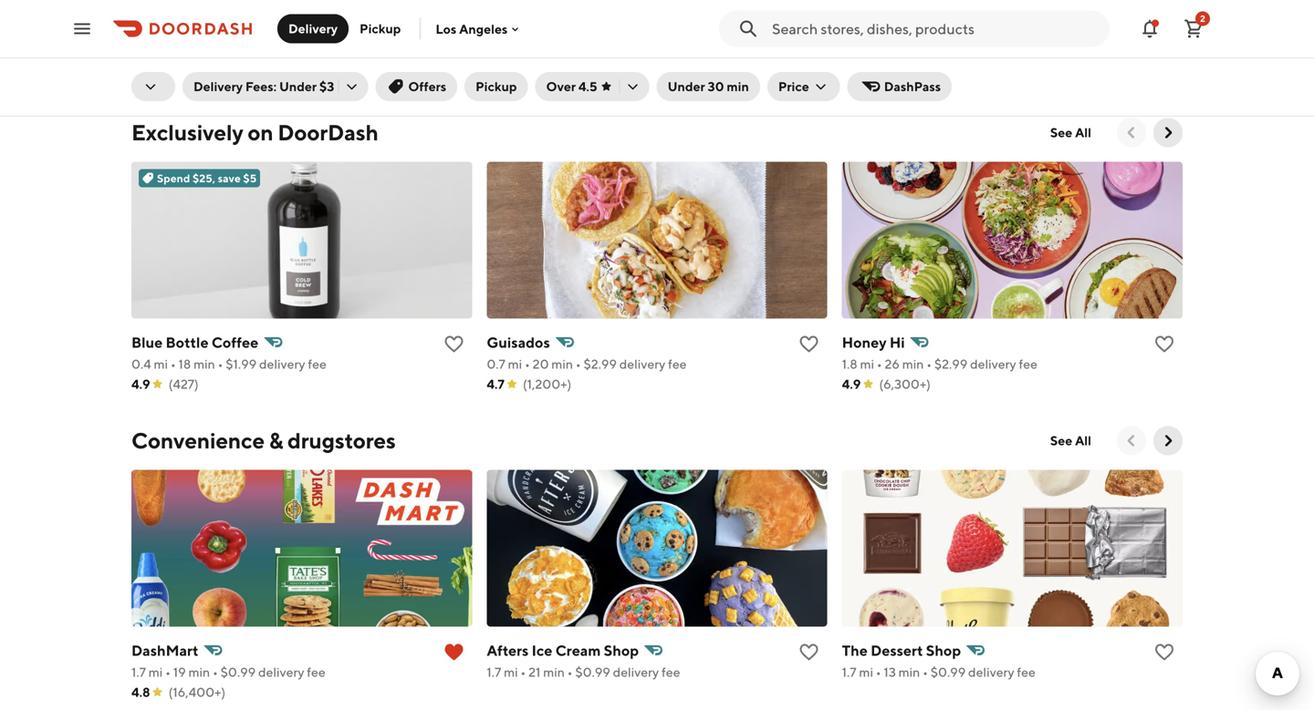 Task type: locate. For each thing, give the bounding box(es) containing it.
1 horizontal spatial &
[[269, 428, 283, 454]]

honey hi
[[842, 334, 905, 352]]

delivery for delivery fees: under $3
[[193, 79, 243, 94]]

(16,400+)
[[168, 686, 226, 701]]

0 vertical spatial $1.99
[[920, 27, 951, 42]]

1.7 down dashmart
[[131, 666, 146, 681]]

previous button of carousel image
[[1123, 124, 1141, 142], [1123, 432, 1141, 451]]

0 horizontal spatial pickup
[[360, 21, 401, 36]]

1 vertical spatial click to add this store to your saved list image
[[443, 334, 465, 356]]

1 vertical spatial see all
[[1050, 434, 1092, 449]]

shop up 1.7 mi • 13 min • $0.99 delivery fee
[[926, 643, 961, 660]]

1 vertical spatial see all link
[[1039, 427, 1103, 456]]

2 under from the left
[[668, 79, 705, 94]]

pickup button down 2.4
[[465, 72, 528, 101]]

(6,300+)
[[879, 377, 931, 392]]

2 shop from the left
[[926, 643, 961, 660]]

delivery for dessert
[[968, 666, 1015, 681]]

el
[[869, 4, 883, 21]]

1.7 mi • 21 min • $0.99 delivery fee
[[487, 666, 680, 681]]

• down pine & crane - downtown la
[[260, 27, 265, 42]]

1.7 for afters ice cream shop
[[487, 666, 501, 681]]

0.7
[[487, 357, 505, 372]]

2 vertical spatial click to add this store to your saved list image
[[1154, 642, 1176, 664]]

1 vertical spatial delivery
[[193, 79, 243, 94]]

4.9 down 0.4 on the bottom left of page
[[131, 377, 150, 392]]

next button of carousel image
[[1159, 124, 1177, 142]]

• left the 18
[[171, 357, 176, 372]]

mi right 1.5
[[194, 27, 208, 42]]

• left 29
[[210, 27, 216, 42]]

1 vertical spatial previous button of carousel image
[[1123, 432, 1141, 451]]

hi
[[890, 334, 905, 352]]

2 horizontal spatial 1.7
[[842, 666, 857, 681]]

min right 23
[[564, 27, 585, 42]]

1.7 down the
[[842, 666, 857, 681]]

fee for el
[[1003, 27, 1021, 42]]

min right 21 on the bottom left of page
[[543, 666, 565, 681]]

1.7
[[131, 666, 146, 681], [487, 666, 501, 681], [842, 666, 857, 681]]

2.2
[[827, 27, 845, 42]]

$2.99 right 20 in the left of the page
[[584, 357, 617, 372]]

2 horizontal spatial $0.99
[[931, 666, 966, 681]]

0 horizontal spatial 1.7
[[131, 666, 146, 681]]

click to add this store to your saved list image for pine & crane - downtown la
[[458, 3, 479, 25]]

pickup button left los in the left of the page
[[349, 14, 412, 43]]

• left 23
[[539, 27, 544, 42]]

0.7 mi • 20 min • $2.99 delivery fee
[[487, 357, 687, 372]]

blue bottle coffee
[[131, 334, 259, 352]]

4.6
[[827, 47, 846, 62]]

1 see all from the top
[[1050, 125, 1092, 140]]

price
[[778, 79, 809, 94]]

1 horizontal spatial shop
[[926, 643, 961, 660]]

$0.99 for afters ice cream shop
[[575, 666, 610, 681]]

1 vertical spatial see
[[1050, 434, 1073, 449]]

3 $0.99 from the left
[[931, 666, 966, 681]]

1.7 for the dessert shop
[[842, 666, 857, 681]]

1 see all link from the top
[[1039, 118, 1103, 148]]

0 horizontal spatial 4.9
[[131, 377, 150, 392]]

(3,500+)
[[538, 47, 590, 62]]

click to add this store to your saved list image
[[458, 3, 479, 25], [443, 334, 465, 356], [1154, 642, 1176, 664]]

the
[[842, 643, 868, 660]]

min right the 18
[[194, 357, 215, 372]]

delivery
[[304, 27, 350, 42], [615, 27, 661, 42], [954, 27, 1000, 42], [259, 357, 305, 372], [619, 357, 666, 372], [970, 357, 1016, 372], [258, 666, 304, 681], [613, 666, 659, 681], [968, 666, 1015, 681]]

$1.99 down gavilan
[[920, 27, 951, 42]]

1.7 down afters
[[487, 666, 501, 681]]

1.5
[[175, 27, 191, 42]]

29
[[218, 27, 233, 42]]

0 horizontal spatial pickup button
[[349, 14, 412, 43]]

4.8 down 1.5
[[175, 47, 194, 62]]

$0.99 for the dessert shop
[[931, 666, 966, 681]]

0 vertical spatial 4.8
[[175, 47, 194, 62]]

0 vertical spatial see all link
[[1039, 118, 1103, 148]]

delivery
[[288, 21, 338, 36], [193, 79, 243, 94]]

exclusively
[[131, 120, 243, 146]]

pickup for bottommost pickup button
[[476, 79, 517, 94]]

• left 26
[[877, 357, 882, 372]]

mi right 0.7
[[508, 357, 522, 372]]

min inside button
[[727, 79, 749, 94]]

1 1.7 from the left
[[131, 666, 146, 681]]

2 see all link from the top
[[1039, 427, 1103, 456]]

bottle
[[166, 334, 209, 352]]

min right 29
[[236, 27, 258, 42]]

2 $0.99 from the left
[[575, 666, 610, 681]]

doordash
[[278, 120, 379, 146]]

min
[[236, 27, 258, 42], [564, 27, 585, 42], [888, 27, 910, 42], [727, 79, 749, 94], [194, 357, 215, 372], [552, 357, 573, 372], [902, 357, 924, 372], [188, 666, 210, 681], [543, 666, 565, 681], [899, 666, 920, 681]]

2 see from the top
[[1050, 434, 1073, 449]]

2 horizontal spatial $2.99
[[934, 357, 968, 372]]

4.9 for honey hi
[[842, 377, 861, 392]]

19
[[173, 666, 186, 681]]

mi right 1.8
[[860, 357, 874, 372]]

min right 30
[[727, 79, 749, 94]]

min right 26
[[902, 357, 924, 372]]

shop
[[604, 643, 639, 660], [926, 643, 961, 660]]

blue
[[131, 334, 163, 352]]

4.9 down 2.4
[[501, 47, 520, 62]]

mi down dashmart
[[149, 666, 163, 681]]

mi for afters
[[504, 666, 518, 681]]

delivery for bottle
[[259, 357, 305, 372]]

mi right 2.2
[[847, 27, 862, 42]]

1 horizontal spatial $0.99
[[575, 666, 610, 681]]

0 horizontal spatial under
[[279, 79, 317, 94]]

0 vertical spatial pickup
[[360, 21, 401, 36]]

1 horizontal spatial delivery
[[288, 21, 338, 36]]

& inside convenience & drugstores link
[[269, 428, 283, 454]]

min right 13
[[899, 666, 920, 681]]

1 previous button of carousel image from the top
[[1123, 124, 1141, 142]]

all left next button of carousel icon
[[1075, 434, 1092, 449]]

4.8 for dashmart
[[131, 686, 150, 701]]

drugstores
[[288, 428, 396, 454]]

dashmart
[[131, 643, 198, 660]]

mi down afters
[[504, 666, 518, 681]]

$0.99
[[221, 666, 256, 681], [575, 666, 610, 681], [931, 666, 966, 681]]

see
[[1050, 125, 1073, 140], [1050, 434, 1073, 449]]

1 horizontal spatial pickup
[[476, 79, 517, 94]]

0 vertical spatial click to add this store to your saved list image
[[458, 3, 479, 25]]

1 all from the top
[[1075, 125, 1092, 140]]

1 see from the top
[[1050, 125, 1073, 140]]

spend
[[157, 172, 190, 185]]

•
[[210, 27, 216, 42], [260, 27, 265, 42], [539, 27, 544, 42], [588, 27, 593, 42], [864, 27, 870, 42], [912, 27, 918, 42], [171, 357, 176, 372], [218, 357, 223, 372], [525, 357, 530, 372], [576, 357, 581, 372], [877, 357, 882, 372], [927, 357, 932, 372], [165, 666, 171, 681], [213, 666, 218, 681], [521, 666, 526, 681], [567, 666, 573, 681], [876, 666, 881, 681], [923, 666, 928, 681]]

0 vertical spatial delivery
[[288, 21, 338, 36]]

1 horizontal spatial $2.99
[[584, 357, 617, 372]]

offers button
[[375, 72, 457, 101]]

1 horizontal spatial pickup button
[[465, 72, 528, 101]]

see all link
[[1039, 118, 1103, 148], [1039, 427, 1103, 456]]

1 vertical spatial pickup
[[476, 79, 517, 94]]

delivery button
[[277, 14, 349, 43]]

shop right cream
[[604, 643, 639, 660]]

2 horizontal spatial 4.9
[[842, 377, 861, 392]]

previous button of carousel image left next button of carousel icon
[[1123, 432, 1141, 451]]

convenience
[[131, 428, 265, 454]]

2 previous button of carousel image from the top
[[1123, 432, 1141, 451]]

$0.99 up '(16,400+)'
[[221, 666, 256, 681]]

click to add this store to your saved list image
[[784, 3, 806, 25], [798, 334, 820, 356], [1154, 334, 1176, 356], [798, 642, 820, 664]]

0 vertical spatial &
[[209, 4, 219, 21]]

los
[[436, 21, 457, 36]]

& right pine
[[209, 4, 219, 21]]

0 horizontal spatial &
[[209, 4, 219, 21]]

0 vertical spatial see all
[[1050, 125, 1092, 140]]

4.7
[[487, 377, 505, 392]]

3 1.7 from the left
[[842, 666, 857, 681]]

0 horizontal spatial $2.99
[[268, 27, 301, 42]]

min for tacos el gavilan
[[888, 27, 910, 42]]

mi right 0.4 on the bottom left of page
[[154, 357, 168, 372]]

see all for exclusively on doordash
[[1050, 125, 1092, 140]]

1.5 mi • 29 min • $2.99 delivery fee
[[175, 27, 371, 42]]

• left 21 on the bottom left of page
[[521, 666, 526, 681]]

delivery for hi
[[970, 357, 1016, 372]]

1 vertical spatial 4.8
[[131, 686, 150, 701]]

2 see all from the top
[[1050, 434, 1092, 449]]

1 vertical spatial $1.99
[[226, 357, 257, 372]]

pickup for the topmost pickup button
[[360, 21, 401, 36]]

fee for dessert
[[1017, 666, 1036, 681]]

0 horizontal spatial shop
[[604, 643, 639, 660]]

min for the dessert shop
[[899, 666, 920, 681]]

$1.99 for tacos el gavilan
[[920, 27, 951, 42]]

min right 27
[[888, 27, 910, 42]]

$1.99 down 'coffee'
[[226, 357, 257, 372]]

0 horizontal spatial $1.99
[[226, 357, 257, 372]]

& left drugstores
[[269, 428, 283, 454]]

fee for hi
[[1019, 357, 1038, 372]]

2 all from the top
[[1075, 434, 1092, 449]]

click to add this store to your saved list image for blue bottle coffee
[[443, 334, 465, 356]]

on
[[248, 120, 273, 146]]

4.9
[[501, 47, 520, 62], [131, 377, 150, 392], [842, 377, 861, 392]]

over 4.5 button
[[535, 72, 649, 101]]

pickup down 2.4
[[476, 79, 517, 94]]

see all link for doordash
[[1039, 118, 1103, 148]]

pickup
[[360, 21, 401, 36], [476, 79, 517, 94]]

mi for pine
[[194, 27, 208, 42]]

mi left 13
[[859, 666, 873, 681]]

all
[[1075, 125, 1092, 140], [1075, 434, 1092, 449]]

0 horizontal spatial delivery
[[193, 79, 243, 94]]

2 1.7 from the left
[[487, 666, 501, 681]]

convenience & drugstores link
[[131, 427, 396, 456]]

0 horizontal spatial 4.8
[[131, 686, 150, 701]]

delivery right -
[[288, 21, 338, 36]]

• right 20 in the left of the page
[[576, 357, 581, 372]]

over 4.5
[[546, 79, 597, 94]]

$0.99 for dashmart
[[221, 666, 256, 681]]

$2.99 down pine & crane - downtown la
[[268, 27, 301, 42]]

delivery for el
[[954, 27, 1000, 42]]

4.8 down dashmart
[[131, 686, 150, 701]]

$1.99
[[920, 27, 951, 42], [226, 357, 257, 372]]

27
[[872, 27, 886, 42]]

pine
[[175, 4, 206, 21]]

la
[[352, 4, 371, 21]]

fee
[[353, 27, 371, 42], [664, 27, 682, 42], [1003, 27, 1021, 42], [308, 357, 327, 372], [668, 357, 687, 372], [1019, 357, 1038, 372], [307, 666, 326, 681], [662, 666, 680, 681], [1017, 666, 1036, 681]]

under left $3
[[279, 79, 317, 94]]

min right 20 in the left of the page
[[552, 357, 573, 372]]

1 horizontal spatial 4.9
[[501, 47, 520, 62]]

1 horizontal spatial 1.7
[[487, 666, 501, 681]]

delivery inside delivery button
[[288, 21, 338, 36]]

1 $0.99 from the left
[[221, 666, 256, 681]]

1 horizontal spatial under
[[668, 79, 705, 94]]

0 horizontal spatial $0.99
[[221, 666, 256, 681]]

0 vertical spatial all
[[1075, 125, 1092, 140]]

all left next button of carousel image
[[1075, 125, 1092, 140]]

1 vertical spatial all
[[1075, 434, 1092, 449]]

$0.99 down the dessert shop
[[931, 666, 966, 681]]

pickup left los in the left of the page
[[360, 21, 401, 36]]

min for guisados
[[552, 357, 573, 372]]

1 vertical spatial &
[[269, 428, 283, 454]]

see all
[[1050, 125, 1092, 140], [1050, 434, 1092, 449]]

see all for convenience & drugstores
[[1050, 434, 1092, 449]]

4.8
[[175, 47, 194, 62], [131, 686, 150, 701]]

4.9 for blue bottle coffee
[[131, 377, 150, 392]]

$2.99 right 26
[[934, 357, 968, 372]]

4.8 for pine & crane - downtown la
[[175, 47, 194, 62]]

under left 30
[[668, 79, 705, 94]]

mi right 2.4
[[522, 27, 536, 42]]

$2.99 for pine & crane - downtown la
[[268, 27, 301, 42]]

under 30 min
[[668, 79, 749, 94]]

1 horizontal spatial 4.8
[[175, 47, 194, 62]]

1 horizontal spatial $1.99
[[920, 27, 951, 42]]

20
[[533, 357, 549, 372]]

mi
[[194, 27, 208, 42], [522, 27, 536, 42], [847, 27, 862, 42], [154, 357, 168, 372], [508, 357, 522, 372], [860, 357, 874, 372], [149, 666, 163, 681], [504, 666, 518, 681], [859, 666, 873, 681]]

0 vertical spatial see
[[1050, 125, 1073, 140]]

coffee
[[212, 334, 259, 352]]

all for convenience & drugstores
[[1075, 434, 1092, 449]]

delivery fees: under $3
[[193, 79, 334, 94]]

delivery down (3,200+)
[[193, 79, 243, 94]]

• down afters ice cream shop
[[567, 666, 573, 681]]

0 vertical spatial previous button of carousel image
[[1123, 124, 1141, 142]]

$0.99 down cream
[[575, 666, 610, 681]]

4.9 down 1.8
[[842, 377, 861, 392]]

min right 19
[[188, 666, 210, 681]]

min for afters ice cream shop
[[543, 666, 565, 681]]

previous button of carousel image left next button of carousel image
[[1123, 124, 1141, 142]]

2.4 mi • 23 min • $​0 delivery fee
[[501, 27, 682, 42]]

1 vertical spatial pickup button
[[465, 72, 528, 101]]

click to add this store to your saved list image for afters ice cream shop
[[798, 642, 820, 664]]

1 items, open order cart image
[[1183, 18, 1205, 40]]

2.4
[[501, 27, 519, 42]]



Task type: describe. For each thing, give the bounding box(es) containing it.
2.2 mi • 27 min • $1.99 delivery fee
[[827, 27, 1021, 42]]

price button
[[767, 72, 840, 101]]

4.5
[[579, 79, 597, 94]]

los angeles
[[436, 21, 508, 36]]

-
[[266, 4, 272, 21]]

tacos el gavilan
[[827, 4, 938, 21]]

cream
[[556, 643, 601, 660]]

under inside button
[[668, 79, 705, 94]]

dessert
[[871, 643, 923, 660]]

• left $​0
[[588, 27, 593, 42]]

$25,
[[193, 172, 215, 185]]

afters
[[487, 643, 529, 660]]

open menu image
[[71, 18, 93, 40]]

1 under from the left
[[279, 79, 317, 94]]

$1.99 for blue bottle coffee
[[226, 357, 257, 372]]

26
[[885, 357, 900, 372]]

downtown
[[275, 4, 349, 21]]

& for crane
[[209, 4, 219, 21]]

1.7 mi • 13 min • $0.99 delivery fee
[[842, 666, 1036, 681]]

ice
[[532, 643, 553, 660]]

fee for ice
[[662, 666, 680, 681]]

• down 'coffee'
[[218, 357, 223, 372]]

afters ice cream shop
[[487, 643, 639, 660]]

0 vertical spatial pickup button
[[349, 14, 412, 43]]

guisados
[[487, 334, 550, 352]]

convenience & drugstores
[[131, 428, 396, 454]]

30
[[708, 79, 724, 94]]

• up '(16,400+)'
[[213, 666, 218, 681]]

the dessert shop
[[842, 643, 961, 660]]

1.8 mi • 26 min • $2.99 delivery fee
[[842, 357, 1038, 372]]

los angeles button
[[436, 21, 522, 36]]

• left 20 in the left of the page
[[525, 357, 530, 372]]

gavilan
[[886, 4, 938, 21]]

23
[[547, 27, 561, 42]]

honey
[[842, 334, 887, 352]]

min for honey hi
[[902, 357, 924, 372]]

$2.99 for guisados
[[584, 357, 617, 372]]

1.7 mi • 19 min • $0.99 delivery fee
[[131, 666, 326, 681]]

1.7 for dashmart
[[131, 666, 146, 681]]

$​0
[[596, 27, 612, 42]]

fee for &
[[353, 27, 371, 42]]

1 shop from the left
[[604, 643, 639, 660]]

previous button of carousel image for doordash
[[1123, 124, 1141, 142]]

dashpass
[[884, 79, 941, 94]]

angeles
[[459, 21, 508, 36]]

fee for bottle
[[308, 357, 327, 372]]

min for pine & crane - downtown la
[[236, 27, 258, 42]]

previous button of carousel image for drugstores
[[1123, 432, 1141, 451]]

mi for honey
[[860, 357, 874, 372]]

delivery for delivery
[[288, 21, 338, 36]]

Store search: begin typing to search for stores available on DoorDash text field
[[772, 19, 1099, 39]]

dashpass button
[[848, 72, 952, 101]]

13
[[884, 666, 896, 681]]

click to add this store to your saved list image for honey hi
[[1154, 334, 1176, 356]]

$2.99 for honey hi
[[934, 357, 968, 372]]

0.4 mi • 18 min • $1.99 delivery fee
[[131, 357, 327, 372]]

crane
[[222, 4, 263, 21]]

1.8
[[842, 357, 858, 372]]

see all link for drugstores
[[1039, 427, 1103, 456]]

see for doordash
[[1050, 125, 1073, 140]]

min for blue bottle coffee
[[194, 357, 215, 372]]

$5
[[243, 172, 257, 185]]

mi for the
[[859, 666, 873, 681]]

click to add this store to your saved list image for guisados
[[798, 334, 820, 356]]

see for drugstores
[[1050, 434, 1073, 449]]

• left 19
[[165, 666, 171, 681]]

pine & crane - downtown la
[[175, 4, 371, 21]]

exclusively on doordash
[[131, 120, 379, 146]]

21
[[529, 666, 541, 681]]

all for exclusively on doordash
[[1075, 125, 1092, 140]]

0.4
[[131, 357, 151, 372]]

click to remove this store from your saved list image
[[443, 642, 465, 664]]

(427)
[[169, 377, 199, 392]]

over
[[546, 79, 576, 94]]

mi for blue
[[154, 357, 168, 372]]

• left 13
[[876, 666, 881, 681]]

& for drugstores
[[269, 428, 283, 454]]

under 30 min button
[[657, 72, 760, 101]]

exclusively on doordash link
[[131, 118, 379, 148]]

(8,100+)
[[864, 47, 913, 62]]

18
[[178, 357, 191, 372]]

mi for tacos
[[847, 27, 862, 42]]

min for dashmart
[[188, 666, 210, 681]]

tacos
[[827, 4, 866, 21]]

offers
[[408, 79, 446, 94]]

(1,200+)
[[523, 377, 572, 392]]

delivery for ice
[[613, 666, 659, 681]]

(3,200+)
[[212, 47, 263, 62]]

• left 27
[[864, 27, 870, 42]]

• down the dessert shop
[[923, 666, 928, 681]]

$3
[[319, 79, 334, 94]]

2
[[1200, 13, 1206, 24]]

spend $25, save $5
[[157, 172, 257, 185]]

delivery for &
[[304, 27, 350, 42]]

click to add this store to your saved list image for the dessert shop
[[1154, 642, 1176, 664]]

fees:
[[245, 79, 277, 94]]

• down gavilan
[[912, 27, 918, 42]]

save
[[218, 172, 241, 185]]

next button of carousel image
[[1159, 432, 1177, 451]]

notification bell image
[[1139, 18, 1161, 40]]

• up (6,300+)
[[927, 357, 932, 372]]

2 button
[[1176, 10, 1212, 47]]



Task type: vqa. For each thing, say whether or not it's contained in the screenshot.
Honey Hi 4.9
yes



